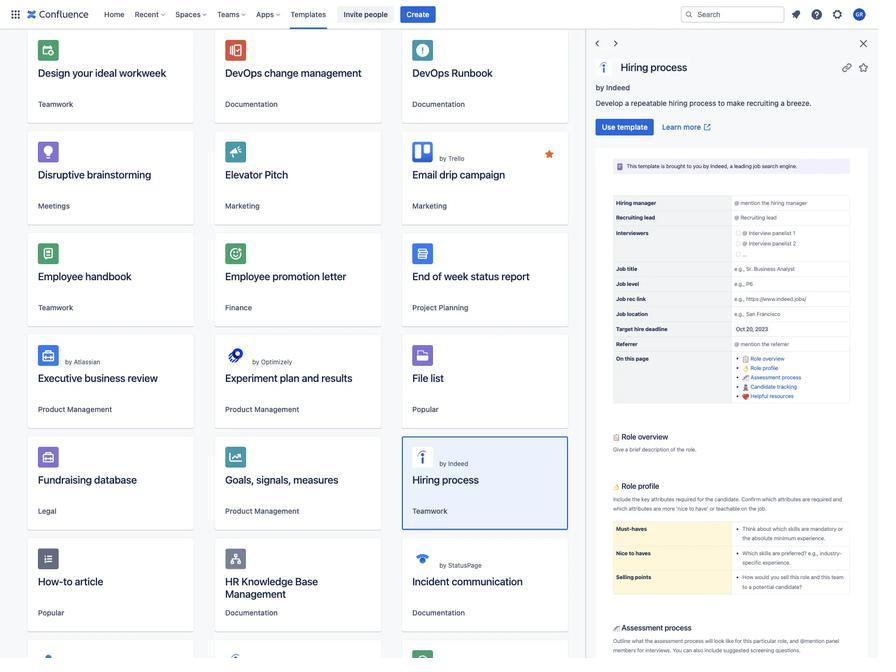Task type: describe. For each thing, give the bounding box(es) containing it.
settings icon image
[[832, 8, 845, 21]]

legal button
[[38, 507, 57, 517]]

0 horizontal spatial to
[[63, 576, 73, 588]]

trello
[[449, 155, 465, 163]]

management for business
[[67, 405, 112, 414]]

next template image
[[610, 37, 623, 50]]

list
[[431, 373, 444, 385]]

report
[[502, 271, 530, 283]]

develop
[[596, 99, 624, 108]]

product for goals, signals, measures
[[225, 507, 253, 516]]

share link image
[[841, 61, 854, 74]]

employee for employee handbook
[[38, 271, 83, 283]]

finance
[[225, 304, 252, 312]]

by statuspage
[[440, 562, 482, 570]]

template
[[618, 123, 648, 131]]

how-to article
[[38, 576, 103, 588]]

home link
[[101, 6, 128, 23]]

documentation for communication
[[413, 609, 465, 618]]

use
[[603, 123, 616, 131]]

elevator
[[225, 169, 263, 181]]

product for executive business review
[[38, 405, 65, 414]]

2 a from the left
[[781, 99, 785, 108]]

more
[[684, 123, 702, 131]]

0 vertical spatial process
[[651, 61, 688, 73]]

design your ideal workweek
[[38, 67, 166, 79]]

0 vertical spatial to
[[719, 99, 725, 108]]

product management button for experiment
[[225, 405, 299, 415]]

global element
[[6, 0, 679, 29]]

appswitcher icon image
[[9, 8, 22, 21]]

popular button for file
[[413, 405, 439, 415]]

your profile and preferences image
[[854, 8, 866, 21]]

Search field
[[681, 6, 785, 23]]

change
[[265, 67, 299, 79]]

spaces button
[[172, 6, 211, 23]]

end of week status report
[[413, 271, 530, 283]]

invite
[[344, 10, 363, 18]]

email
[[413, 169, 437, 181]]

learn
[[663, 123, 682, 131]]

atlassian
[[74, 359, 100, 366]]

product for experiment plan and results
[[225, 405, 253, 414]]

1 horizontal spatial hiring
[[621, 61, 649, 73]]

1 a from the left
[[626, 99, 630, 108]]

employee handbook
[[38, 271, 132, 283]]

devops for devops runbook
[[413, 67, 450, 79]]

workweek
[[119, 67, 166, 79]]

of
[[433, 271, 442, 283]]

knowledge
[[242, 576, 293, 588]]

employee promotion letter
[[225, 271, 347, 283]]

previous template image
[[592, 37, 604, 50]]

recruiting
[[747, 99, 779, 108]]

communication
[[452, 576, 523, 588]]

and
[[302, 373, 319, 385]]

management for signals,
[[255, 507, 299, 516]]

devops runbook
[[413, 67, 493, 79]]

experiment
[[225, 373, 278, 385]]

0 horizontal spatial by indeed
[[440, 460, 469, 468]]

measures
[[294, 474, 339, 486]]

experiment plan and results
[[225, 373, 353, 385]]

hr
[[225, 576, 239, 588]]

goals,
[[225, 474, 254, 486]]

disruptive brainstorming
[[38, 169, 151, 181]]

popular for how-
[[38, 609, 64, 618]]

executive
[[38, 373, 82, 385]]

home
[[104, 10, 125, 18]]

pitch
[[265, 169, 288, 181]]

results
[[322, 373, 353, 385]]

elevator pitch
[[225, 169, 288, 181]]

breeze.
[[787, 99, 812, 108]]

project planning button
[[413, 303, 469, 313]]

learn more link
[[657, 119, 718, 136]]

ideal
[[95, 67, 117, 79]]

popular for file
[[413, 405, 439, 414]]

devops for devops change management
[[225, 67, 262, 79]]

by trello
[[440, 155, 465, 163]]

review
[[128, 373, 158, 385]]

management
[[301, 67, 362, 79]]

planning
[[439, 304, 469, 312]]

notification icon image
[[790, 8, 803, 21]]

runbook
[[452, 67, 493, 79]]

product management button for goals,
[[225, 507, 299, 517]]

product management button for executive
[[38, 405, 112, 415]]

product management for goals,
[[225, 507, 299, 516]]

develop a repeatable hiring process to make recruiting a breeze.
[[596, 99, 812, 108]]

how-
[[38, 576, 63, 588]]

documentation button for change
[[225, 99, 278, 110]]

product management for executive
[[38, 405, 112, 414]]

marketing for email
[[413, 202, 447, 210]]

repeatable
[[632, 99, 667, 108]]

teams
[[217, 10, 240, 18]]

article
[[75, 576, 103, 588]]

business
[[85, 373, 126, 385]]

spaces
[[176, 10, 201, 18]]

documentation for knowledge
[[225, 609, 278, 618]]

teamwork for employee
[[38, 304, 73, 312]]

teamwork button for hiring
[[413, 507, 448, 517]]

create
[[407, 10, 430, 18]]

0 horizontal spatial indeed
[[449, 460, 469, 468]]

by for incident communication
[[440, 562, 447, 570]]

documentation button for runbook
[[413, 99, 465, 110]]

make
[[727, 99, 745, 108]]

file list
[[413, 373, 444, 385]]

documentation for runbook
[[413, 100, 465, 109]]

templates link
[[288, 6, 329, 23]]

file
[[413, 373, 429, 385]]

meetings
[[38, 202, 70, 210]]

end
[[413, 271, 430, 283]]

banner containing home
[[0, 0, 879, 29]]

use template
[[603, 123, 648, 131]]

people
[[365, 10, 388, 18]]



Task type: vqa. For each thing, say whether or not it's contained in the screenshot.
a
yes



Task type: locate. For each thing, give the bounding box(es) containing it.
confluence image
[[27, 8, 89, 21], [27, 8, 89, 21]]

1 horizontal spatial hiring process
[[621, 61, 688, 73]]

management down the knowledge
[[225, 589, 286, 601]]

0 vertical spatial popular
[[413, 405, 439, 414]]

plan
[[280, 373, 300, 385]]

2 marketing button from the left
[[413, 201, 447, 212]]

employee
[[38, 271, 83, 283], [225, 271, 270, 283]]

teamwork
[[38, 100, 73, 109], [38, 304, 73, 312], [413, 507, 448, 516]]

invite people
[[344, 10, 388, 18]]

product management down "signals,"
[[225, 507, 299, 516]]

documentation button
[[225, 99, 278, 110], [413, 99, 465, 110], [225, 609, 278, 619], [413, 609, 465, 619]]

base
[[295, 576, 318, 588]]

by optimizely
[[252, 359, 292, 366]]

0 vertical spatial teamwork
[[38, 100, 73, 109]]

a right the develop
[[626, 99, 630, 108]]

devops left runbook
[[413, 67, 450, 79]]

product down executive
[[38, 405, 65, 414]]

design
[[38, 67, 70, 79]]

share link image
[[527, 148, 540, 161]]

create link
[[401, 6, 436, 23]]

product down the goals,
[[225, 507, 253, 516]]

1 vertical spatial by indeed
[[440, 460, 469, 468]]

0 horizontal spatial marketing button
[[225, 201, 260, 212]]

week
[[444, 271, 469, 283]]

apps button
[[253, 6, 285, 23]]

management inside hr knowledge base management
[[225, 589, 286, 601]]

1 horizontal spatial popular
[[413, 405, 439, 414]]

marketing button for email
[[413, 201, 447, 212]]

1 marketing from the left
[[225, 202, 260, 210]]

0 horizontal spatial popular
[[38, 609, 64, 618]]

popular down how-
[[38, 609, 64, 618]]

1 vertical spatial teamwork
[[38, 304, 73, 312]]

2 devops from the left
[[413, 67, 450, 79]]

0 horizontal spatial devops
[[225, 67, 262, 79]]

1 vertical spatial hiring
[[413, 474, 440, 486]]

invite people button
[[338, 6, 394, 23]]

1 vertical spatial process
[[690, 99, 717, 108]]

handbook
[[85, 271, 132, 283]]

signals,
[[256, 474, 291, 486]]

teamwork button for employee
[[38, 303, 73, 313]]

project
[[413, 304, 437, 312]]

documentation down incident
[[413, 609, 465, 618]]

1 vertical spatial popular button
[[38, 609, 64, 619]]

2 employee from the left
[[225, 271, 270, 283]]

search image
[[685, 10, 694, 18]]

use template button
[[596, 119, 654, 136]]

banner
[[0, 0, 879, 29]]

teamwork for hiring
[[413, 507, 448, 516]]

letter
[[322, 271, 347, 283]]

employee for employee promotion letter
[[225, 271, 270, 283]]

0 horizontal spatial employee
[[38, 271, 83, 283]]

1 horizontal spatial employee
[[225, 271, 270, 283]]

employee up finance
[[225, 271, 270, 283]]

hiring
[[669, 99, 688, 108]]

popular button down how-
[[38, 609, 64, 619]]

0 vertical spatial hiring process
[[621, 61, 688, 73]]

close image
[[858, 37, 870, 50]]

project planning
[[413, 304, 469, 312]]

2 vertical spatial teamwork button
[[413, 507, 448, 517]]

documentation button for knowledge
[[225, 609, 278, 619]]

a left breeze.
[[781, 99, 785, 108]]

incident
[[413, 576, 450, 588]]

management down executive business review
[[67, 405, 112, 414]]

1 horizontal spatial to
[[719, 99, 725, 108]]

teamwork button for design
[[38, 99, 73, 110]]

management for plan
[[255, 405, 299, 414]]

by for experiment plan and results
[[252, 359, 260, 366]]

disruptive
[[38, 169, 85, 181]]

0 horizontal spatial hiring
[[413, 474, 440, 486]]

0 vertical spatial hiring
[[621, 61, 649, 73]]

by for hiring process
[[440, 460, 447, 468]]

1 horizontal spatial marketing button
[[413, 201, 447, 212]]

help icon image
[[811, 8, 824, 21]]

marketing down email
[[413, 202, 447, 210]]

0 vertical spatial by indeed
[[596, 83, 631, 92]]

marketing for elevator
[[225, 202, 260, 210]]

by for executive business review
[[65, 359, 72, 366]]

1 vertical spatial popular
[[38, 609, 64, 618]]

product management button down the experiment
[[225, 405, 299, 415]]

documentation down hr knowledge base management at the bottom left
[[225, 609, 278, 618]]

marketing
[[225, 202, 260, 210], [413, 202, 447, 210]]

0 vertical spatial teamwork button
[[38, 99, 73, 110]]

1 vertical spatial to
[[63, 576, 73, 588]]

by for email drip campaign
[[440, 155, 447, 163]]

legal
[[38, 507, 57, 516]]

0 vertical spatial popular button
[[413, 405, 439, 415]]

product management button down executive
[[38, 405, 112, 415]]

meetings button
[[38, 201, 70, 212]]

product down the experiment
[[225, 405, 253, 414]]

documentation for change
[[225, 100, 278, 109]]

1 vertical spatial teamwork button
[[38, 303, 73, 313]]

documentation button down devops runbook
[[413, 99, 465, 110]]

1 employee from the left
[[38, 271, 83, 283]]

popular down the file list
[[413, 405, 439, 414]]

1 devops from the left
[[225, 67, 262, 79]]

0 horizontal spatial process
[[443, 474, 479, 486]]

popular button down the file list
[[413, 405, 439, 415]]

documentation button for communication
[[413, 609, 465, 619]]

documentation button down change
[[225, 99, 278, 110]]

1 horizontal spatial indeed
[[607, 83, 631, 92]]

product management down the experiment
[[225, 405, 299, 414]]

your
[[72, 67, 93, 79]]

executive business review
[[38, 373, 158, 385]]

recent
[[135, 10, 159, 18]]

marketing button down the elevator
[[225, 201, 260, 212]]

popular button for how-
[[38, 609, 64, 619]]

teamwork for design
[[38, 100, 73, 109]]

1 horizontal spatial process
[[651, 61, 688, 73]]

0 vertical spatial indeed
[[607, 83, 631, 92]]

0 horizontal spatial marketing
[[225, 202, 260, 210]]

0 horizontal spatial popular button
[[38, 609, 64, 619]]

documentation
[[225, 100, 278, 109], [413, 100, 465, 109], [225, 609, 278, 618], [413, 609, 465, 618]]

incident communication
[[413, 576, 523, 588]]

documentation button down incident
[[413, 609, 465, 619]]

1 horizontal spatial marketing
[[413, 202, 447, 210]]

recent button
[[132, 6, 169, 23]]

product management
[[38, 405, 112, 414], [225, 405, 299, 414], [225, 507, 299, 516]]

hr knowledge base management
[[225, 576, 318, 601]]

2 vertical spatial teamwork
[[413, 507, 448, 516]]

product management button down "signals,"
[[225, 507, 299, 517]]

by
[[596, 83, 605, 92], [440, 155, 447, 163], [65, 359, 72, 366], [252, 359, 260, 366], [440, 460, 447, 468], [440, 562, 447, 570]]

product management for experiment
[[225, 405, 299, 414]]

finance button
[[225, 303, 252, 313]]

fundraising database
[[38, 474, 137, 486]]

devops change management
[[225, 67, 362, 79]]

management down "signals,"
[[255, 507, 299, 516]]

apps
[[256, 10, 274, 18]]

unstar email drip campaign image
[[544, 148, 556, 161]]

indeed
[[607, 83, 631, 92], [449, 460, 469, 468]]

status
[[471, 271, 500, 283]]

documentation button down hr knowledge base management at the bottom left
[[225, 609, 278, 619]]

0 horizontal spatial hiring process
[[413, 474, 479, 486]]

hiring process
[[621, 61, 688, 73], [413, 474, 479, 486]]

optimizely
[[261, 359, 292, 366]]

employee left handbook
[[38, 271, 83, 283]]

learn more
[[663, 123, 702, 131]]

2 horizontal spatial process
[[690, 99, 717, 108]]

1 horizontal spatial devops
[[413, 67, 450, 79]]

fundraising
[[38, 474, 92, 486]]

documentation down change
[[225, 100, 278, 109]]

by atlassian
[[65, 359, 100, 366]]

star hiring process image
[[858, 61, 870, 74]]

devops
[[225, 67, 262, 79], [413, 67, 450, 79]]

marketing button for elevator
[[225, 201, 260, 212]]

teams button
[[214, 6, 250, 23]]

templates
[[291, 10, 326, 18]]

popular button
[[413, 405, 439, 415], [38, 609, 64, 619]]

database
[[94, 474, 137, 486]]

statuspage
[[449, 562, 482, 570]]

2 marketing from the left
[[413, 202, 447, 210]]

marketing button down email
[[413, 201, 447, 212]]

1 vertical spatial indeed
[[449, 460, 469, 468]]

product management down executive
[[38, 405, 112, 414]]

1 horizontal spatial a
[[781, 99, 785, 108]]

campaign
[[460, 169, 505, 181]]

drip
[[440, 169, 458, 181]]

1 vertical spatial hiring process
[[413, 474, 479, 486]]

goals, signals, measures
[[225, 474, 339, 486]]

teamwork button
[[38, 99, 73, 110], [38, 303, 73, 313], [413, 507, 448, 517]]

2 vertical spatial process
[[443, 474, 479, 486]]

email drip campaign
[[413, 169, 505, 181]]

to left make
[[719, 99, 725, 108]]

documentation down devops runbook
[[413, 100, 465, 109]]

1 marketing button from the left
[[225, 201, 260, 212]]

promotion
[[273, 271, 320, 283]]

management down experiment plan and results
[[255, 405, 299, 414]]

hiring
[[621, 61, 649, 73], [413, 474, 440, 486]]

by indeed
[[596, 83, 631, 92], [440, 460, 469, 468]]

1 horizontal spatial popular button
[[413, 405, 439, 415]]

0 horizontal spatial a
[[626, 99, 630, 108]]

devops left change
[[225, 67, 262, 79]]

to
[[719, 99, 725, 108], [63, 576, 73, 588]]

marketing down the elevator
[[225, 202, 260, 210]]

1 horizontal spatial by indeed
[[596, 83, 631, 92]]

to left "article"
[[63, 576, 73, 588]]



